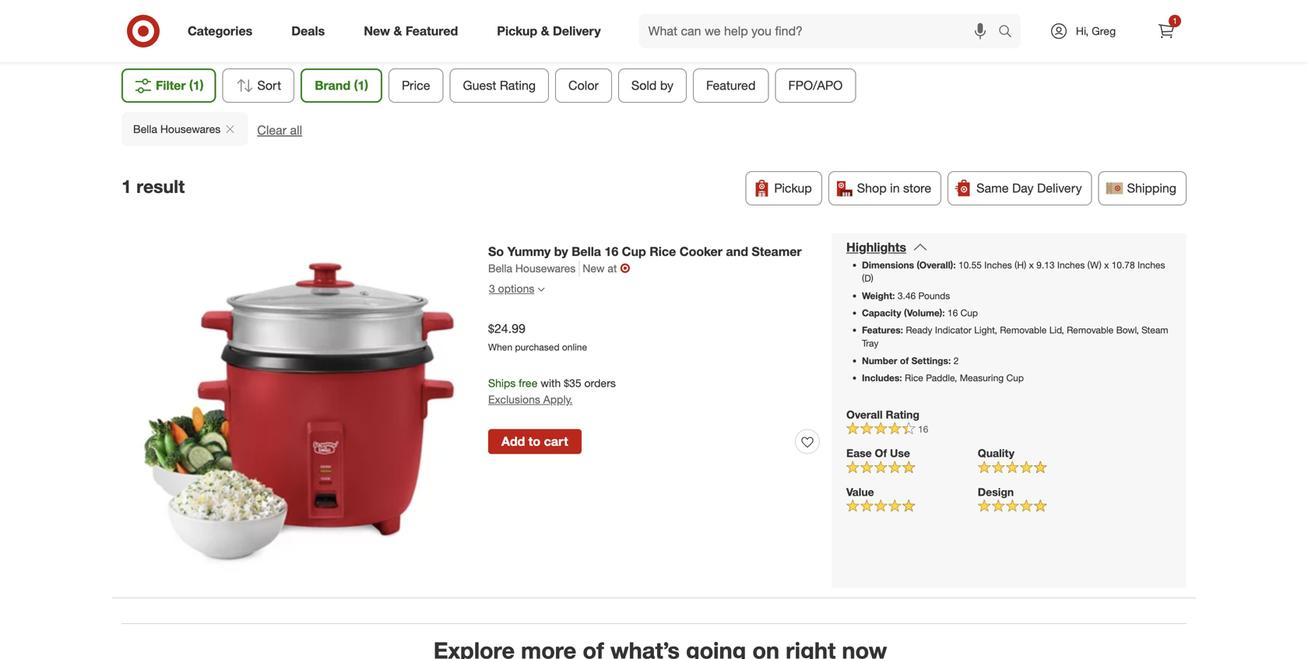Task type: locate. For each thing, give the bounding box(es) containing it.
1 horizontal spatial rice
[[905, 372, 924, 384]]

2 horizontal spatial inches
[[1138, 259, 1166, 271]]

0 horizontal spatial of
[[875, 447, 887, 461]]

bella down the filter (1) button
[[133, 122, 157, 136]]

2 vertical spatial 16
[[918, 424, 929, 436]]

steam
[[1142, 324, 1169, 336]]

inches left (h)
[[985, 259, 1012, 271]]

1 horizontal spatial by
[[660, 78, 674, 93]]

(w)
[[1088, 259, 1102, 271]]

same day delivery button
[[948, 171, 1093, 206]]

of
[[900, 355, 909, 367], [875, 447, 887, 461]]

pickup & delivery link
[[484, 14, 621, 48]]

bella up bella housewares new at ¬
[[572, 244, 601, 259]]

number
[[862, 355, 898, 367]]

1 horizontal spatial of
[[900, 355, 909, 367]]

2 horizontal spatial bella
[[572, 244, 601, 259]]

$35
[[564, 377, 582, 390]]

cup right measuring
[[1007, 372, 1024, 384]]

1 vertical spatial pickup
[[775, 181, 812, 196]]

categories
[[188, 23, 253, 39]]

1 for 1 result
[[122, 176, 131, 198]]

0 vertical spatial 16
[[605, 244, 619, 259]]

delivery inside button
[[1038, 181, 1082, 196]]

clear
[[257, 123, 287, 138]]

removable right lid,
[[1067, 324, 1114, 336]]

0 horizontal spatial delivery
[[553, 23, 601, 39]]

housewares inside bella housewares new at ¬
[[516, 262, 576, 275]]

number of settings: 2 includes: rice paddle, measuring cup
[[862, 355, 1024, 384]]

filter (1)
[[156, 78, 204, 93]]

1 vertical spatial rice
[[905, 372, 924, 384]]

0 horizontal spatial cup
[[622, 244, 646, 259]]

pickup up rating
[[497, 23, 538, 39]]

0 horizontal spatial removable
[[1000, 324, 1047, 336]]

3.46
[[898, 290, 916, 302]]

featured button
[[693, 69, 769, 103]]

bella inside bella housewares new at ¬
[[488, 262, 513, 275]]

0 horizontal spatial bella
[[133, 122, 157, 136]]

1 right greg
[[1173, 16, 1178, 26]]

inches
[[985, 259, 1012, 271], [1058, 259, 1085, 271], [1138, 259, 1166, 271]]

by up bella housewares new at ¬
[[554, 244, 568, 259]]

rice down settings:
[[905, 372, 924, 384]]

0 vertical spatial featured
[[406, 23, 458, 39]]

1 vertical spatial by
[[554, 244, 568, 259]]

when
[[488, 342, 513, 353]]

16 up the indicator
[[948, 307, 958, 319]]

1 horizontal spatial 1
[[1173, 16, 1178, 26]]

16 down rating
[[918, 424, 929, 436]]

0 horizontal spatial (1)
[[189, 78, 204, 93]]

rice left cooker
[[650, 244, 676, 259]]

light,
[[975, 324, 998, 336]]

ready
[[906, 324, 933, 336]]

pickup for pickup & delivery
[[497, 23, 538, 39]]

1 horizontal spatial pickup
[[775, 181, 812, 196]]

1 vertical spatial of
[[875, 447, 887, 461]]

pickup inside button
[[775, 181, 812, 196]]

0 horizontal spatial new
[[364, 23, 390, 39]]

bella for bella housewares new at ¬
[[488, 262, 513, 275]]

16 up the 'at'
[[605, 244, 619, 259]]

guest rating
[[463, 78, 536, 93]]

1 (1) from the left
[[189, 78, 204, 93]]

0 horizontal spatial x
[[1029, 259, 1034, 271]]

orders
[[585, 377, 616, 390]]

1 vertical spatial 16
[[948, 307, 958, 319]]

(1) right brand
[[354, 78, 368, 93]]

$24.99 when purchased online
[[488, 321, 587, 353]]

1 horizontal spatial housewares
[[516, 262, 576, 275]]

pickup up steamer
[[775, 181, 812, 196]]

search
[[992, 25, 1029, 40]]

1 horizontal spatial delivery
[[1038, 181, 1082, 196]]

new up brand (1) in the top of the page
[[364, 23, 390, 39]]

so yummy by bella 16 cup rice cooker and steamer image
[[127, 240, 471, 583], [127, 240, 471, 583]]

9.13
[[1037, 259, 1055, 271]]

2 horizontal spatial 16
[[948, 307, 958, 319]]

bella down so
[[488, 262, 513, 275]]

rice inside number of settings: 2 includes: rice paddle, measuring cup
[[905, 372, 924, 384]]

0 vertical spatial rice
[[650, 244, 676, 259]]

cup inside weight: 3.46 pounds capacity (volume): 16 cup
[[961, 307, 978, 319]]

1 vertical spatial bella
[[572, 244, 601, 259]]

exclusions
[[488, 393, 541, 407]]

1 horizontal spatial &
[[541, 23, 550, 39]]

1 vertical spatial cup
[[961, 307, 978, 319]]

0 vertical spatial delivery
[[553, 23, 601, 39]]

0 vertical spatial cup
[[622, 244, 646, 259]]

1 horizontal spatial removable
[[1067, 324, 1114, 336]]

1 vertical spatial delivery
[[1038, 181, 1082, 196]]

cup up the ¬
[[622, 244, 646, 259]]

2 vertical spatial cup
[[1007, 372, 1024, 384]]

shipping
[[1128, 181, 1177, 196]]

greg
[[1092, 24, 1116, 38]]

highlights button
[[847, 240, 929, 255]]

housewares up all colors element
[[516, 262, 576, 275]]

1 horizontal spatial bella
[[488, 262, 513, 275]]

and
[[726, 244, 749, 259]]

result
[[136, 176, 185, 198]]

1 inside 1 link
[[1173, 16, 1178, 26]]

1 horizontal spatial new
[[583, 262, 605, 275]]

2 (1) from the left
[[354, 78, 368, 93]]

sort
[[257, 78, 281, 93]]

0 vertical spatial new
[[364, 23, 390, 39]]

fpo/apo
[[789, 78, 843, 93]]

with
[[541, 377, 561, 390]]

1 vertical spatial 1
[[122, 176, 131, 198]]

hi, greg
[[1076, 24, 1116, 38]]

1 x from the left
[[1029, 259, 1034, 271]]

all colors element
[[538, 284, 545, 294]]

2 vertical spatial bella
[[488, 262, 513, 275]]

10.55
[[959, 259, 982, 271]]

1 left result
[[122, 176, 131, 198]]

featured
[[406, 23, 458, 39], [707, 78, 756, 93]]

0 vertical spatial housewares
[[160, 122, 221, 136]]

0 vertical spatial pickup
[[497, 23, 538, 39]]

1 horizontal spatial 16
[[918, 424, 929, 436]]

0 horizontal spatial &
[[394, 23, 402, 39]]

bella inside button
[[133, 122, 157, 136]]

0 horizontal spatial inches
[[985, 259, 1012, 271]]

1 & from the left
[[394, 23, 402, 39]]

0 vertical spatial of
[[900, 355, 909, 367]]

inches left '(w)'
[[1058, 259, 1085, 271]]

cup
[[622, 244, 646, 259], [961, 307, 978, 319], [1007, 372, 1024, 384]]

housewares for bella housewares
[[160, 122, 221, 136]]

tray
[[862, 338, 879, 350]]

featured inside button
[[707, 78, 756, 93]]

0 vertical spatial 1
[[1173, 16, 1178, 26]]

housewares inside button
[[160, 122, 221, 136]]

pickup
[[497, 23, 538, 39], [775, 181, 812, 196]]

(1) inside button
[[189, 78, 204, 93]]

1 vertical spatial housewares
[[516, 262, 576, 275]]

removable left lid,
[[1000, 324, 1047, 336]]

0 vertical spatial by
[[660, 78, 674, 93]]

ships free with $35 orders exclusions apply.
[[488, 377, 616, 407]]

all colors image
[[538, 286, 545, 293]]

0 horizontal spatial pickup
[[497, 23, 538, 39]]

delivery right day
[[1038, 181, 1082, 196]]

shipping button
[[1099, 171, 1187, 206]]

0 horizontal spatial 1
[[122, 176, 131, 198]]

of inside number of settings: 2 includes: rice paddle, measuring cup
[[900, 355, 909, 367]]

(1) right filter
[[189, 78, 204, 93]]

0 vertical spatial bella
[[133, 122, 157, 136]]

housewares
[[160, 122, 221, 136], [516, 262, 576, 275]]

shop in store
[[857, 181, 932, 196]]

of left the use on the right bottom of the page
[[875, 447, 887, 461]]

bella housewares new at ¬
[[488, 261, 630, 276]]

inches right 10.78
[[1138, 259, 1166, 271]]

indicator
[[935, 324, 972, 336]]

settings:
[[912, 355, 951, 367]]

x
[[1029, 259, 1034, 271], [1105, 259, 1109, 271]]

& for new
[[394, 23, 402, 39]]

x right '(w)'
[[1105, 259, 1109, 271]]

3 options button
[[482, 276, 552, 301]]

bella
[[133, 122, 157, 136], [572, 244, 601, 259], [488, 262, 513, 275]]

add to cart
[[502, 434, 569, 449]]

measuring
[[960, 372, 1004, 384]]

at
[[608, 262, 617, 275]]

by right sold
[[660, 78, 674, 93]]

cart
[[544, 434, 569, 449]]

of for number
[[900, 355, 909, 367]]

1 horizontal spatial x
[[1105, 259, 1109, 271]]

1 vertical spatial featured
[[707, 78, 756, 93]]

(1) for brand (1)
[[354, 78, 368, 93]]

bowl,
[[1117, 324, 1139, 336]]

fpo/apo button
[[775, 69, 856, 103]]

0 horizontal spatial 16
[[605, 244, 619, 259]]

2 horizontal spatial cup
[[1007, 372, 1024, 384]]

filter
[[156, 78, 186, 93]]

new inside new & featured link
[[364, 23, 390, 39]]

exclusions apply. button
[[488, 392, 573, 408]]

purchased
[[515, 342, 560, 353]]

brand
[[315, 78, 351, 93]]

delivery up 'color'
[[553, 23, 601, 39]]

to
[[529, 434, 541, 449]]

1 horizontal spatial (1)
[[354, 78, 368, 93]]

1 horizontal spatial inches
[[1058, 259, 1085, 271]]

1 horizontal spatial cup
[[961, 307, 978, 319]]

guest rating button
[[450, 69, 549, 103]]

use
[[890, 447, 911, 461]]

2 inches from the left
[[1058, 259, 1085, 271]]

new left the 'at'
[[583, 262, 605, 275]]

&
[[394, 23, 402, 39], [541, 23, 550, 39]]

deals link
[[278, 14, 344, 48]]

housewares for bella housewares new at ¬
[[516, 262, 576, 275]]

(volume):
[[904, 307, 945, 319]]

2 & from the left
[[541, 23, 550, 39]]

new & featured
[[364, 23, 458, 39]]

of right number
[[900, 355, 909, 367]]

(1) for filter (1)
[[189, 78, 204, 93]]

0 horizontal spatial housewares
[[160, 122, 221, 136]]

1 vertical spatial new
[[583, 262, 605, 275]]

housewares down the filter (1) on the left top of page
[[160, 122, 221, 136]]

new
[[364, 23, 390, 39], [583, 262, 605, 275]]

x right (h)
[[1029, 259, 1034, 271]]

1 horizontal spatial featured
[[707, 78, 756, 93]]

cup up the indicator
[[961, 307, 978, 319]]



Task type: vqa. For each thing, say whether or not it's contained in the screenshot.
Housewares within The Bella Housewares New At ¬
yes



Task type: describe. For each thing, give the bounding box(es) containing it.
overall
[[847, 408, 883, 422]]

free
[[519, 377, 538, 390]]

filter (1) button
[[122, 69, 216, 103]]

16 inside weight: 3.46 pounds capacity (volume): 16 cup
[[948, 307, 958, 319]]

highlights
[[847, 240, 907, 255]]

paddle,
[[926, 372, 958, 384]]

options
[[498, 282, 535, 295]]

ready indicator light, removable lid, removable bowl, steam tray
[[862, 324, 1169, 350]]

rating
[[500, 78, 536, 93]]

steamer
[[752, 244, 802, 259]]

apply.
[[544, 393, 573, 407]]

quality
[[978, 447, 1015, 461]]

What can we help you find? suggestions appear below search field
[[639, 14, 1003, 48]]

same day delivery
[[977, 181, 1082, 196]]

bella housewares
[[133, 122, 221, 136]]

3 options
[[489, 282, 535, 295]]

(d)
[[862, 273, 874, 284]]

clear all button
[[257, 122, 302, 139]]

2 removable from the left
[[1067, 324, 1114, 336]]

pickup button
[[746, 171, 822, 206]]

cooker
[[680, 244, 723, 259]]

color
[[569, 78, 599, 93]]

ships
[[488, 377, 516, 390]]

ease
[[847, 447, 872, 461]]

ease of use
[[847, 447, 911, 461]]

pickup for pickup
[[775, 181, 812, 196]]

add
[[502, 434, 525, 449]]

categories link
[[174, 14, 272, 48]]

bella housewares link
[[488, 261, 580, 276]]

cup inside so yummy by bella 16 cup rice cooker and steamer link
[[622, 244, 646, 259]]

0 horizontal spatial by
[[554, 244, 568, 259]]

0 horizontal spatial rice
[[650, 244, 676, 259]]

bella housewares button
[[122, 112, 248, 146]]

0 horizontal spatial featured
[[406, 23, 458, 39]]

price
[[402, 78, 430, 93]]

price button
[[389, 69, 444, 103]]

in
[[890, 181, 900, 196]]

advertisement region
[[187, 0, 1122, 40]]

pounds
[[919, 290, 951, 302]]

1 for 1
[[1173, 16, 1178, 26]]

overall rating
[[847, 408, 920, 422]]

16 inside so yummy by bella 16 cup rice cooker and steamer link
[[605, 244, 619, 259]]

deals
[[292, 23, 325, 39]]

add to cart button
[[488, 430, 582, 454]]

same
[[977, 181, 1009, 196]]

clear all
[[257, 123, 302, 138]]

of for ease
[[875, 447, 887, 461]]

$24.99
[[488, 321, 526, 336]]

¬
[[620, 261, 630, 276]]

so
[[488, 244, 504, 259]]

all
[[290, 123, 302, 138]]

& for pickup
[[541, 23, 550, 39]]

2 x from the left
[[1105, 259, 1109, 271]]

pickup & delivery
[[497, 23, 601, 39]]

so yummy by bella 16 cup rice cooker and steamer link
[[488, 243, 820, 261]]

delivery for pickup & delivery
[[553, 23, 601, 39]]

dimensions
[[862, 259, 915, 271]]

10.55 inches (h) x 9.13 inches (w) x 10.78 inches (d)
[[862, 259, 1166, 284]]

delivery for same day delivery
[[1038, 181, 1082, 196]]

cup inside number of settings: 2 includes: rice paddle, measuring cup
[[1007, 372, 1024, 384]]

hi,
[[1076, 24, 1089, 38]]

bella for bella housewares
[[133, 122, 157, 136]]

new & featured link
[[351, 14, 478, 48]]

features:
[[862, 324, 904, 336]]

new inside bella housewares new at ¬
[[583, 262, 605, 275]]

1 inches from the left
[[985, 259, 1012, 271]]

weight:
[[862, 290, 895, 302]]

includes:
[[862, 372, 903, 384]]

so yummy by bella 16 cup rice cooker and steamer
[[488, 244, 802, 259]]

shop in store button
[[829, 171, 942, 206]]

10.78
[[1112, 259, 1135, 271]]

1 link
[[1150, 14, 1184, 48]]

lid,
[[1050, 324, 1065, 336]]

3 inches from the left
[[1138, 259, 1166, 271]]

weight: 3.46 pounds capacity (volume): 16 cup
[[862, 290, 978, 319]]

yummy
[[508, 244, 551, 259]]

online
[[562, 342, 587, 353]]

guest
[[463, 78, 496, 93]]

shop
[[857, 181, 887, 196]]

sold by
[[632, 78, 674, 93]]

search button
[[992, 14, 1029, 51]]

(overall):
[[917, 259, 956, 271]]

value
[[847, 486, 875, 499]]

1 result
[[122, 176, 185, 198]]

sold by button
[[618, 69, 687, 103]]

3
[[489, 282, 495, 295]]

2
[[954, 355, 959, 367]]

sold
[[632, 78, 657, 93]]

1 removable from the left
[[1000, 324, 1047, 336]]

brand (1)
[[315, 78, 368, 93]]

by inside button
[[660, 78, 674, 93]]

day
[[1013, 181, 1034, 196]]



